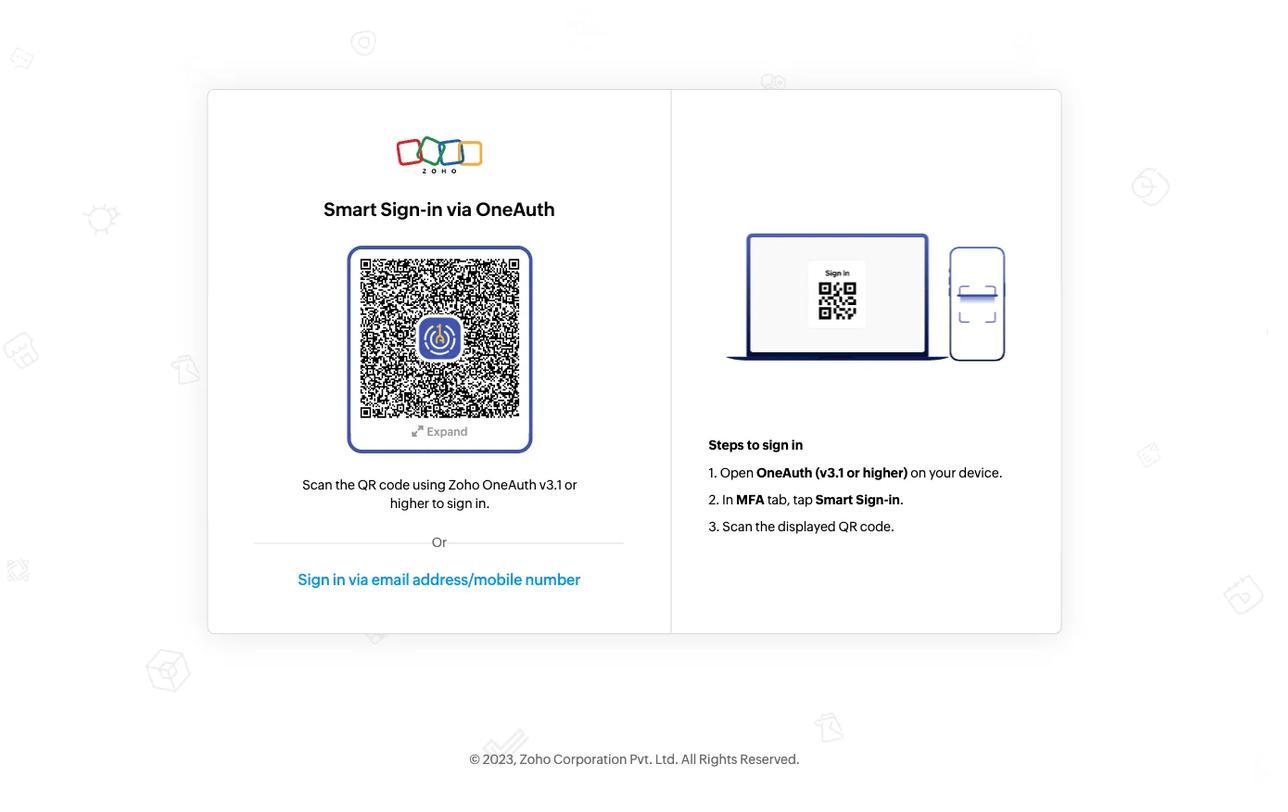 Task type: vqa. For each thing, say whether or not it's contained in the screenshot.
HIGHER at left
yes



Task type: locate. For each thing, give the bounding box(es) containing it.
email
[[372, 571, 410, 588]]

0 horizontal spatial or
[[565, 478, 578, 492]]

scan left code
[[303, 478, 333, 492]]

code.
[[861, 519, 895, 534]]

0 horizontal spatial the
[[336, 478, 355, 492]]

1 vertical spatial smart
[[816, 492, 854, 507]]

1 vertical spatial to
[[432, 496, 445, 511]]

sign left in.
[[447, 496, 473, 511]]

1 horizontal spatial sign-
[[857, 492, 889, 507]]

in
[[427, 199, 443, 220], [792, 438, 804, 453], [889, 492, 901, 507], [333, 571, 346, 588]]

1. open oneauth (v3.1 or higher) on your device.
[[709, 466, 1003, 480]]

1 horizontal spatial via
[[447, 199, 472, 220]]

qr left code.
[[839, 519, 858, 534]]

1 horizontal spatial zoho
[[520, 752, 551, 767]]

scan right 3. in the bottom right of the page
[[723, 519, 753, 534]]

1 vertical spatial the
[[756, 519, 776, 534]]

scan inside scan the qr code using zoho oneauth v3.1 or higher to sign in.
[[303, 478, 333, 492]]

zoho
[[449, 478, 480, 492], [520, 752, 551, 767]]

1 horizontal spatial scan
[[723, 519, 753, 534]]

1 vertical spatial qr
[[839, 519, 858, 534]]

0 vertical spatial scan
[[303, 478, 333, 492]]

or
[[847, 466, 861, 480], [565, 478, 578, 492]]

2023,
[[483, 752, 517, 767]]

reserved.
[[741, 752, 800, 767]]

1 horizontal spatial sign
[[763, 438, 789, 453]]

via
[[447, 199, 472, 220], [349, 571, 369, 588]]

sign in via email address/mobile number
[[298, 571, 581, 588]]

0 vertical spatial via
[[447, 199, 472, 220]]

0 vertical spatial sign
[[763, 438, 789, 453]]

0 horizontal spatial sign
[[447, 496, 473, 511]]

0 vertical spatial qr
[[358, 478, 377, 492]]

1 vertical spatial sign
[[447, 496, 473, 511]]

1 vertical spatial sign-
[[857, 492, 889, 507]]

sign inside scan the qr code using zoho oneauth v3.1 or higher to sign in.
[[447, 496, 473, 511]]

1.
[[709, 466, 718, 480]]

0 horizontal spatial scan
[[303, 478, 333, 492]]

v3.1
[[540, 478, 562, 492]]

to right steps
[[747, 438, 760, 453]]

1 vertical spatial scan
[[723, 519, 753, 534]]

3.
[[709, 519, 720, 534]]

scan
[[303, 478, 333, 492], [723, 519, 753, 534]]

sign right steps
[[763, 438, 789, 453]]

the down the tab,
[[756, 519, 776, 534]]

0 horizontal spatial via
[[349, 571, 369, 588]]

qr inside scan the qr code using zoho oneauth v3.1 or higher to sign in.
[[358, 478, 377, 492]]

0 vertical spatial to
[[747, 438, 760, 453]]

to inside scan the qr code using zoho oneauth v3.1 or higher to sign in.
[[432, 496, 445, 511]]

0 horizontal spatial to
[[432, 496, 445, 511]]

or right "v3.1"
[[565, 478, 578, 492]]

your
[[930, 466, 957, 480]]

smart
[[324, 199, 377, 220], [816, 492, 854, 507]]

qr
[[358, 478, 377, 492], [839, 519, 858, 534]]

3. scan the displayed qr code.
[[709, 519, 895, 534]]

oneauth inside scan the qr code using zoho oneauth v3.1 or higher to sign in.
[[483, 478, 537, 492]]

zoho inside scan the qr code using zoho oneauth v3.1 or higher to sign in.
[[449, 478, 480, 492]]

or right (v3.1
[[847, 466, 861, 480]]

0 vertical spatial the
[[336, 478, 355, 492]]

0 vertical spatial zoho
[[449, 478, 480, 492]]

the
[[336, 478, 355, 492], [756, 519, 776, 534]]

sign
[[298, 571, 330, 588]]

using
[[413, 478, 446, 492]]

address/mobile
[[413, 571, 523, 588]]

zoho up in.
[[449, 478, 480, 492]]

device.
[[960, 466, 1003, 480]]

or inside scan the qr code using zoho oneauth v3.1 or higher to sign in.
[[565, 478, 578, 492]]

to down using
[[432, 496, 445, 511]]

sign-
[[381, 199, 427, 220], [857, 492, 889, 507]]

steps
[[709, 438, 745, 453]]

higher)
[[863, 466, 909, 480]]

mfa
[[737, 492, 765, 507]]

zoho right the 2023,
[[520, 752, 551, 767]]

tap
[[794, 492, 813, 507]]

to
[[747, 438, 760, 453], [432, 496, 445, 511]]

0 horizontal spatial sign-
[[381, 199, 427, 220]]

steps to sign in
[[709, 438, 804, 453]]

0 horizontal spatial qr
[[358, 478, 377, 492]]

0 horizontal spatial smart
[[324, 199, 377, 220]]

sign
[[763, 438, 789, 453], [447, 496, 473, 511]]

1 horizontal spatial smart
[[816, 492, 854, 507]]

1 horizontal spatial the
[[756, 519, 776, 534]]

qr left code
[[358, 478, 377, 492]]

the inside scan the qr code using zoho oneauth v3.1 or higher to sign in.
[[336, 478, 355, 492]]

in
[[723, 492, 734, 507]]

the left code
[[336, 478, 355, 492]]

oneauth
[[476, 199, 555, 220], [757, 466, 813, 480], [483, 478, 537, 492]]

pvt.
[[630, 752, 653, 767]]

0 horizontal spatial zoho
[[449, 478, 480, 492]]



Task type: describe. For each thing, give the bounding box(es) containing it.
smart sign-in via oneauth
[[324, 199, 555, 220]]

1 vertical spatial via
[[349, 571, 369, 588]]

rights
[[700, 752, 738, 767]]

© 2023, zoho corporation pvt. ltd. all rights reserved.
[[470, 752, 800, 767]]

expand image
[[412, 426, 427, 438]]

displayed
[[778, 519, 836, 534]]

in.
[[475, 496, 490, 511]]

code
[[379, 478, 410, 492]]

open
[[720, 466, 754, 480]]

.
[[901, 492, 904, 507]]

1 horizontal spatial or
[[847, 466, 861, 480]]

1 horizontal spatial to
[[747, 438, 760, 453]]

all
[[682, 752, 697, 767]]

expand
[[427, 426, 468, 438]]

0 vertical spatial sign-
[[381, 199, 427, 220]]

ltd.
[[656, 752, 679, 767]]

on
[[911, 466, 927, 480]]

1 vertical spatial zoho
[[520, 752, 551, 767]]

2.
[[709, 492, 720, 507]]

(v3.1
[[816, 466, 845, 480]]

corporation
[[554, 752, 627, 767]]

1 horizontal spatial qr
[[839, 519, 858, 534]]

tab,
[[768, 492, 791, 507]]

©
[[470, 752, 481, 767]]

higher
[[390, 496, 430, 511]]

zoho corporation pvt. ltd. link
[[520, 752, 679, 767]]

number
[[526, 571, 581, 588]]

2. in mfa tab, tap smart sign-in .
[[709, 492, 904, 507]]

0 vertical spatial smart
[[324, 199, 377, 220]]

scan the qr code using zoho oneauth v3.1 or higher to sign in.
[[303, 478, 578, 511]]

or
[[432, 535, 447, 550]]



